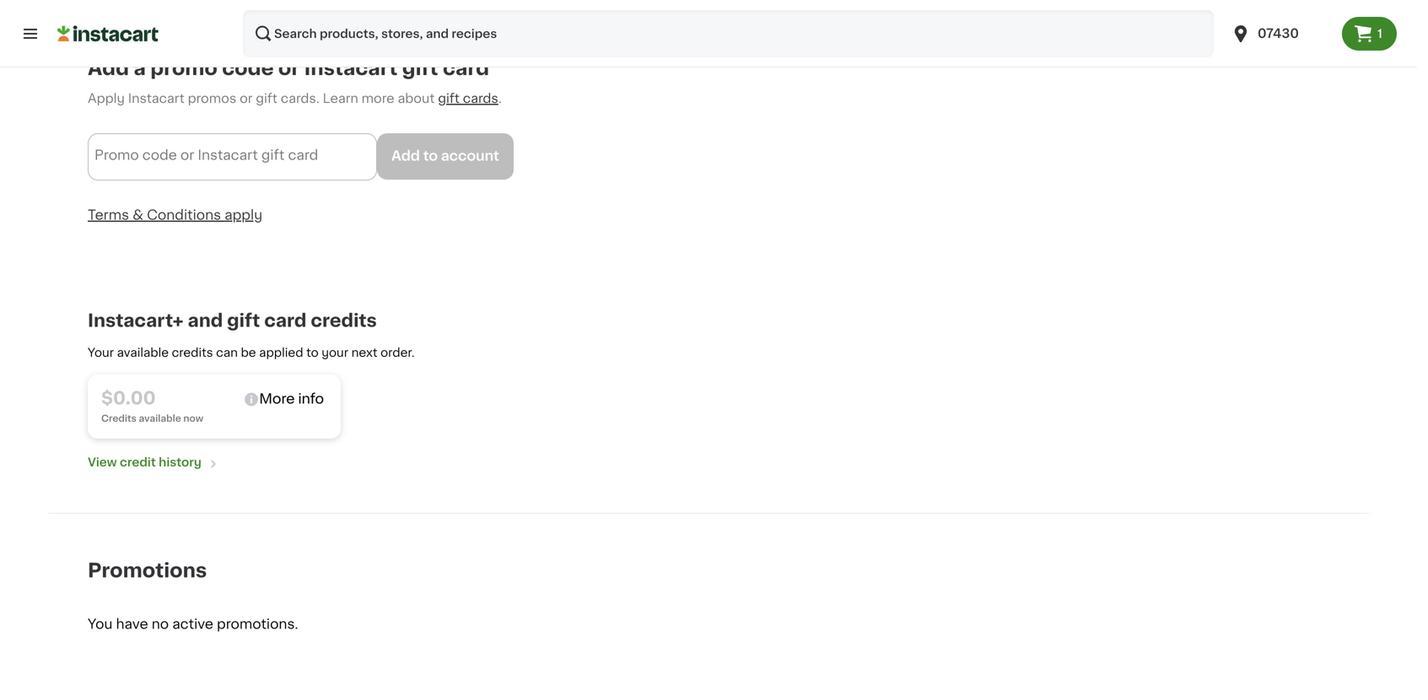 Task type: locate. For each thing, give the bounding box(es) containing it.
view credit history link
[[88, 452, 222, 473]]

1 horizontal spatial to
[[423, 149, 438, 163]]

0 horizontal spatial to
[[306, 347, 319, 359]]

promotions
[[88, 561, 207, 581]]

available left now
[[139, 414, 181, 423]]

1 vertical spatial or
[[240, 92, 253, 105]]

card up gift cards link
[[443, 59, 490, 78]]

0 vertical spatial add
[[88, 59, 129, 78]]

instacart up the 'learn'
[[304, 59, 398, 78]]

0 vertical spatial available
[[117, 347, 169, 359]]

cards.
[[281, 92, 320, 105]]

2 horizontal spatial instacart
[[304, 59, 398, 78]]

1 vertical spatial add
[[392, 149, 420, 163]]

gift up be
[[227, 312, 260, 330]]

2 vertical spatial or
[[181, 148, 194, 162]]

1 horizontal spatial or
[[240, 92, 253, 105]]

2 vertical spatial instacart
[[198, 148, 258, 162]]

cards
[[463, 92, 499, 105]]

or up apply instacart promos or gift cards. learn more about gift cards .
[[278, 59, 300, 78]]

to left account at the top of page
[[423, 149, 438, 163]]

apply
[[225, 208, 263, 222]]

add
[[88, 59, 129, 78], [392, 149, 420, 163]]

available down instacart+
[[117, 347, 169, 359]]

apply instacart promos or gift cards. learn more about gift cards .
[[88, 92, 502, 105]]

None search field
[[243, 10, 1214, 57]]

1 vertical spatial available
[[139, 414, 181, 423]]

credits
[[311, 312, 377, 330], [172, 347, 213, 359]]

or
[[278, 59, 300, 78], [240, 92, 253, 105], [181, 148, 194, 162]]

instacart
[[304, 59, 398, 78], [128, 92, 185, 105], [198, 148, 258, 162]]

1 horizontal spatial instacart
[[198, 148, 258, 162]]

1 vertical spatial code
[[142, 148, 177, 162]]

instacart down 'promos'
[[198, 148, 258, 162]]

more info
[[259, 393, 324, 406]]

card up applied
[[264, 312, 307, 330]]

to left your at the left of page
[[306, 347, 319, 359]]

available
[[117, 347, 169, 359], [139, 414, 181, 423]]

add inside add to account 'button'
[[392, 149, 420, 163]]

instacart down a on the top left
[[128, 92, 185, 105]]

credits up your at the left of page
[[311, 312, 377, 330]]

2 horizontal spatial or
[[278, 59, 300, 78]]

add to account button
[[377, 133, 514, 180]]

Promo code or Instacart gift card text field
[[88, 133, 377, 180]]

0 vertical spatial to
[[423, 149, 438, 163]]

0 horizontal spatial code
[[142, 148, 177, 162]]

or up conditions
[[181, 148, 194, 162]]

1 horizontal spatial add
[[392, 149, 420, 163]]

instacart+
[[88, 312, 184, 330]]

card
[[443, 59, 490, 78], [288, 148, 318, 162], [264, 312, 307, 330]]

code up 'promos'
[[222, 59, 274, 78]]

gift cards link
[[438, 92, 499, 105]]

credits
[[101, 414, 137, 423]]

1 button
[[1343, 17, 1398, 51]]

card down cards.
[[288, 148, 318, 162]]

promotions.
[[217, 618, 298, 631]]

account
[[441, 149, 499, 163]]

code
[[222, 59, 274, 78], [142, 148, 177, 162]]

learn
[[323, 92, 359, 105]]

0 vertical spatial credits
[[311, 312, 377, 330]]

$0.00
[[101, 390, 156, 407]]

credits left can
[[172, 347, 213, 359]]

apply
[[88, 92, 125, 105]]

view credit history
[[88, 457, 202, 469]]

code right promo
[[142, 148, 177, 162]]

0 horizontal spatial instacart
[[128, 92, 185, 105]]

instacart logo image
[[57, 24, 159, 44]]

next
[[352, 347, 378, 359]]

conditions
[[147, 208, 221, 222]]

gift
[[402, 59, 439, 78], [256, 92, 278, 105], [438, 92, 460, 105], [262, 148, 285, 162], [227, 312, 260, 330]]

1 vertical spatial credits
[[172, 347, 213, 359]]

add up apply
[[88, 59, 129, 78]]

history
[[159, 457, 202, 469]]

and
[[188, 312, 223, 330]]

add down 'about'
[[392, 149, 420, 163]]

promo
[[150, 59, 218, 78]]

to
[[423, 149, 438, 163], [306, 347, 319, 359]]

0 horizontal spatial add
[[88, 59, 129, 78]]

or right 'promos'
[[240, 92, 253, 105]]

1 horizontal spatial code
[[222, 59, 274, 78]]

no
[[152, 618, 169, 631]]

07430 button
[[1221, 10, 1343, 57]]

your
[[322, 347, 349, 359]]

add for add to account
[[392, 149, 420, 163]]



Task type: vqa. For each thing, say whether or not it's contained in the screenshot.
can
yes



Task type: describe. For each thing, give the bounding box(es) containing it.
available inside $0.00 credits available now
[[139, 414, 181, 423]]

gift left the cards
[[438, 92, 460, 105]]

can
[[216, 347, 238, 359]]

$0.00 credits available now
[[101, 390, 203, 423]]

1 vertical spatial card
[[288, 148, 318, 162]]

about
[[398, 92, 435, 105]]

add a promo code or instacart gift card
[[88, 59, 490, 78]]

you
[[88, 618, 113, 631]]

gift down apply instacart promos or gift cards. learn more about gift cards .
[[262, 148, 285, 162]]

07430
[[1258, 27, 1300, 40]]

0 vertical spatial or
[[278, 59, 300, 78]]

promos
[[188, 92, 237, 105]]

you have no active promotions.
[[88, 618, 298, 631]]

.
[[499, 92, 502, 105]]

order.
[[381, 347, 415, 359]]

add to account
[[392, 149, 499, 163]]

promo
[[95, 148, 139, 162]]

your
[[88, 347, 114, 359]]

1
[[1378, 28, 1383, 40]]

Search field
[[243, 10, 1214, 57]]

0 vertical spatial instacart
[[304, 59, 398, 78]]

credit
[[120, 457, 156, 469]]

add for add a promo code or instacart gift card
[[88, 59, 129, 78]]

info
[[298, 393, 324, 406]]

more
[[259, 393, 295, 406]]

terms & conditions apply link
[[88, 208, 263, 222]]

promo code or instacart gift card
[[95, 148, 318, 162]]

terms
[[88, 208, 129, 222]]

be
[[241, 347, 256, 359]]

07430 button
[[1231, 10, 1333, 57]]

instacart+ and gift card credits
[[88, 312, 377, 330]]

your available credits can be applied to your next order.
[[88, 347, 415, 359]]

0 vertical spatial code
[[222, 59, 274, 78]]

view
[[88, 457, 117, 469]]

have
[[116, 618, 148, 631]]

2 vertical spatial card
[[264, 312, 307, 330]]

active
[[172, 618, 213, 631]]

1 vertical spatial to
[[306, 347, 319, 359]]

applied
[[259, 347, 303, 359]]

now
[[183, 414, 203, 423]]

more
[[362, 92, 395, 105]]

a
[[134, 59, 146, 78]]

more info button
[[243, 392, 324, 408]]

to inside 'button'
[[423, 149, 438, 163]]

gift up 'about'
[[402, 59, 439, 78]]

0 horizontal spatial credits
[[172, 347, 213, 359]]

gift left cards.
[[256, 92, 278, 105]]

0 horizontal spatial or
[[181, 148, 194, 162]]

1 vertical spatial instacart
[[128, 92, 185, 105]]

terms & conditions apply
[[88, 208, 263, 222]]

1 horizontal spatial credits
[[311, 312, 377, 330]]

&
[[133, 208, 143, 222]]

0 vertical spatial card
[[443, 59, 490, 78]]



